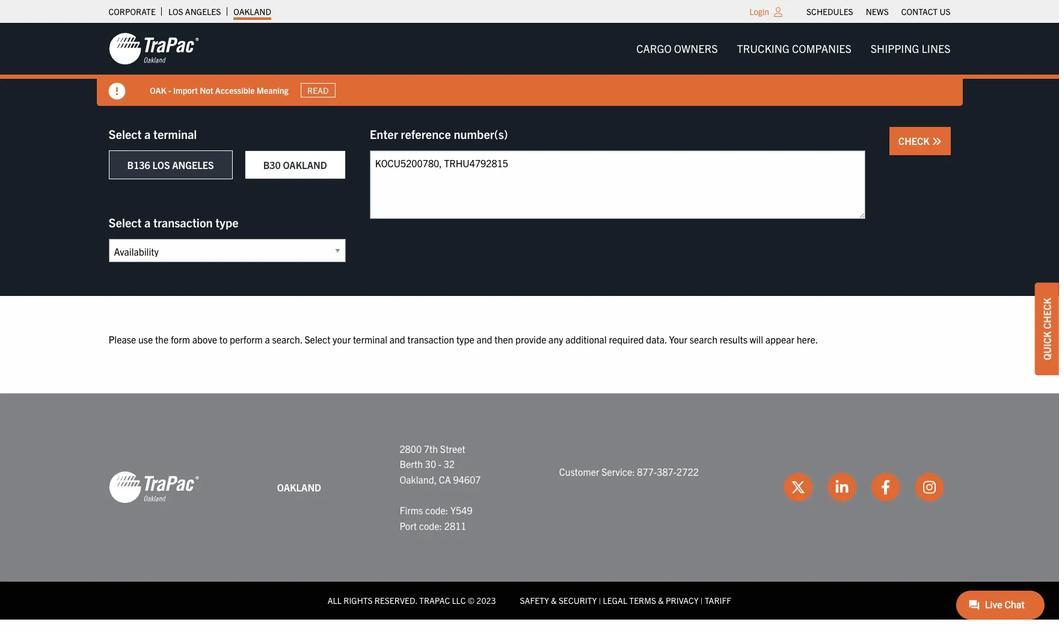 Task type: locate. For each thing, give the bounding box(es) containing it.
quick check link
[[1035, 283, 1060, 375]]

code: up 2811
[[425, 504, 448, 516]]

trucking companies link
[[728, 37, 861, 61]]

banner
[[0, 23, 1060, 106]]

| left tariff
[[701, 595, 703, 606]]

all rights reserved. trapac llc © 2023
[[328, 595, 496, 606]]

firms
[[400, 504, 423, 516]]

2 | from the left
[[701, 595, 703, 606]]

2 vertical spatial a
[[265, 333, 270, 345]]

shipping lines
[[871, 42, 951, 55]]

1 vertical spatial oakland image
[[109, 471, 199, 504]]

read link
[[300, 83, 335, 98]]

0 vertical spatial code:
[[425, 504, 448, 516]]

1 vertical spatial select
[[109, 215, 142, 230]]

0 vertical spatial solid image
[[109, 83, 125, 100]]

check
[[899, 135, 932, 147], [1041, 298, 1053, 329]]

1 vertical spatial check
[[1041, 298, 1053, 329]]

select down b136
[[109, 215, 142, 230]]

&
[[551, 595, 557, 606], [658, 595, 664, 606]]

menu bar
[[801, 3, 957, 20], [627, 37, 961, 61]]

oakland inside footer
[[277, 481, 321, 493]]

oakland image
[[109, 32, 199, 66], [109, 471, 199, 504]]

| left legal
[[599, 595, 601, 606]]

transaction
[[153, 215, 213, 230], [408, 333, 454, 345]]

-
[[168, 85, 171, 95], [438, 458, 442, 470]]

menu bar containing cargo owners
[[627, 37, 961, 61]]

corporate link
[[109, 3, 156, 20]]

companies
[[792, 42, 852, 55]]

0 vertical spatial angeles
[[185, 6, 221, 17]]

0 vertical spatial transaction
[[153, 215, 213, 230]]

use
[[138, 333, 153, 345]]

1 vertical spatial a
[[144, 215, 151, 230]]

- right 30 at bottom left
[[438, 458, 442, 470]]

safety
[[520, 595, 549, 606]]

0 vertical spatial type
[[216, 215, 239, 230]]

any
[[549, 333, 564, 345]]

required
[[609, 333, 644, 345]]

0 horizontal spatial check
[[899, 135, 932, 147]]

1 vertical spatial transaction
[[408, 333, 454, 345]]

oakland image inside footer
[[109, 471, 199, 504]]

1 horizontal spatial &
[[658, 595, 664, 606]]

read
[[307, 85, 328, 96]]

2800
[[400, 443, 422, 455]]

1 horizontal spatial check
[[1041, 298, 1053, 329]]

1 horizontal spatial solid image
[[932, 137, 942, 146]]

menu bar up shipping at the top right of the page
[[801, 3, 957, 20]]

1 vertical spatial menu bar
[[627, 37, 961, 61]]

berth
[[400, 458, 423, 470]]

- inside 2800 7th street berth 30 - 32 oakland, ca 94607
[[438, 458, 442, 470]]

©
[[468, 595, 475, 606]]

oakland image for footer containing 2800 7th street
[[109, 471, 199, 504]]

select for select a terminal
[[109, 126, 142, 141]]

a down b136
[[144, 215, 151, 230]]

los right b136
[[152, 159, 170, 171]]

0 horizontal spatial terminal
[[153, 126, 197, 141]]

your
[[333, 333, 351, 345]]

1 horizontal spatial |
[[701, 595, 703, 606]]

1 oakland image from the top
[[109, 32, 199, 66]]

& right 'safety'
[[551, 595, 557, 606]]

a for terminal
[[144, 126, 151, 141]]

a
[[144, 126, 151, 141], [144, 215, 151, 230], [265, 333, 270, 345]]

customer service: 877-387-2722
[[559, 466, 699, 478]]

select
[[109, 126, 142, 141], [109, 215, 142, 230], [305, 333, 331, 345]]

menu bar down light icon
[[627, 37, 961, 61]]

oak - import not accessible meaning
[[150, 85, 288, 95]]

0 vertical spatial oakland
[[234, 6, 271, 17]]

0 horizontal spatial -
[[168, 85, 171, 95]]

schedules
[[807, 6, 854, 17]]

0 horizontal spatial and
[[390, 333, 405, 345]]

select left your
[[305, 333, 331, 345]]

please use the form above to perform a search. select your terminal and transaction type and then provide any additional required data. your search results will appear here.
[[109, 333, 818, 345]]

results
[[720, 333, 748, 345]]

tariff link
[[705, 595, 732, 606]]

1 horizontal spatial transaction
[[408, 333, 454, 345]]

b30 oakland
[[263, 159, 327, 171]]

los angeles link
[[168, 3, 221, 20]]

1 horizontal spatial type
[[457, 333, 475, 345]]

oakland link
[[234, 3, 271, 20]]

2 & from the left
[[658, 595, 664, 606]]

0 vertical spatial check
[[899, 135, 932, 147]]

form
[[171, 333, 190, 345]]

2 oakland image from the top
[[109, 471, 199, 504]]

solid image
[[109, 83, 125, 100], [932, 137, 942, 146]]

service:
[[602, 466, 635, 478]]

legal terms & privacy link
[[603, 595, 699, 606]]

0 vertical spatial oakland image
[[109, 32, 199, 66]]

trapac
[[419, 595, 450, 606]]

877-
[[637, 466, 657, 478]]

0 horizontal spatial type
[[216, 215, 239, 230]]

menu bar containing schedules
[[801, 3, 957, 20]]

0 horizontal spatial |
[[599, 595, 601, 606]]

- right "oak"
[[168, 85, 171, 95]]

angeles down select a terminal
[[172, 159, 214, 171]]

not
[[200, 85, 213, 95]]

type
[[216, 215, 239, 230], [457, 333, 475, 345]]

a up b136
[[144, 126, 151, 141]]

oakland,
[[400, 473, 437, 485]]

oakland image inside banner
[[109, 32, 199, 66]]

0 vertical spatial menu bar
[[801, 3, 957, 20]]

ca
[[439, 473, 451, 485]]

0 horizontal spatial solid image
[[109, 83, 125, 100]]

provide
[[516, 333, 547, 345]]

will
[[750, 333, 763, 345]]

to
[[219, 333, 228, 345]]

1 horizontal spatial and
[[477, 333, 492, 345]]

angeles
[[185, 6, 221, 17], [172, 159, 214, 171]]

y549
[[451, 504, 473, 516]]

0 horizontal spatial transaction
[[153, 215, 213, 230]]

2 vertical spatial select
[[305, 333, 331, 345]]

& right terms
[[658, 595, 664, 606]]

legal
[[603, 595, 628, 606]]

1 horizontal spatial -
[[438, 458, 442, 470]]

los angeles
[[168, 6, 221, 17]]

terminal
[[153, 126, 197, 141], [353, 333, 387, 345]]

terminal up b136 los angeles at the top of page
[[153, 126, 197, 141]]

oakland
[[234, 6, 271, 17], [283, 159, 327, 171], [277, 481, 321, 493]]

safety & security | legal terms & privacy | tariff
[[520, 595, 732, 606]]

customer
[[559, 466, 600, 478]]

code: right port
[[419, 520, 442, 532]]

shipping
[[871, 42, 920, 55]]

terms
[[630, 595, 656, 606]]

footer
[[0, 393, 1060, 619]]

us
[[940, 6, 951, 17]]

check inside button
[[899, 135, 932, 147]]

1 vertical spatial oakland
[[283, 159, 327, 171]]

los right corporate link
[[168, 6, 183, 17]]

port
[[400, 520, 417, 532]]

schedules link
[[807, 3, 854, 20]]

code:
[[425, 504, 448, 516], [419, 520, 442, 532]]

0 vertical spatial select
[[109, 126, 142, 141]]

oak
[[150, 85, 166, 95]]

1 vertical spatial type
[[457, 333, 475, 345]]

2 vertical spatial oakland
[[277, 481, 321, 493]]

1 vertical spatial terminal
[[353, 333, 387, 345]]

reserved.
[[375, 595, 417, 606]]

terminal right your
[[353, 333, 387, 345]]

meaning
[[256, 85, 288, 95]]

0 vertical spatial los
[[168, 6, 183, 17]]

1 & from the left
[[551, 595, 557, 606]]

llc
[[452, 595, 466, 606]]

select for select a transaction type
[[109, 215, 142, 230]]

1 vertical spatial -
[[438, 458, 442, 470]]

and right your
[[390, 333, 405, 345]]

|
[[599, 595, 601, 606], [701, 595, 703, 606]]

a left search. in the bottom of the page
[[265, 333, 270, 345]]

above
[[192, 333, 217, 345]]

rights
[[344, 595, 373, 606]]

oakland image for banner containing cargo owners
[[109, 32, 199, 66]]

0 vertical spatial -
[[168, 85, 171, 95]]

0 horizontal spatial &
[[551, 595, 557, 606]]

check button
[[890, 127, 951, 155]]

angeles left oakland link
[[185, 6, 221, 17]]

contact us
[[902, 6, 951, 17]]

1 horizontal spatial terminal
[[353, 333, 387, 345]]

0 vertical spatial a
[[144, 126, 151, 141]]

quick
[[1041, 331, 1053, 360]]

and
[[390, 333, 405, 345], [477, 333, 492, 345]]

select up b136
[[109, 126, 142, 141]]

light image
[[774, 7, 783, 17]]

and left then
[[477, 333, 492, 345]]

1 vertical spatial solid image
[[932, 137, 942, 146]]



Task type: vqa. For each thing, say whether or not it's contained in the screenshot.
Select a terminal
yes



Task type: describe. For each thing, give the bounding box(es) containing it.
search.
[[272, 333, 302, 345]]

all
[[328, 595, 342, 606]]

reference
[[401, 126, 451, 141]]

quick check
[[1041, 298, 1053, 360]]

cargo owners
[[637, 42, 718, 55]]

contact
[[902, 6, 938, 17]]

angeles inside the los angeles link
[[185, 6, 221, 17]]

news
[[866, 6, 889, 17]]

0 vertical spatial terminal
[[153, 126, 197, 141]]

accessible
[[215, 85, 254, 95]]

solid image inside banner
[[109, 83, 125, 100]]

footer containing 2800 7th street
[[0, 393, 1060, 619]]

2023
[[477, 595, 496, 606]]

solid image inside check button
[[932, 137, 942, 146]]

security
[[559, 595, 597, 606]]

corporate
[[109, 6, 156, 17]]

import
[[173, 85, 198, 95]]

your
[[669, 333, 688, 345]]

lines
[[922, 42, 951, 55]]

please
[[109, 333, 136, 345]]

appear
[[766, 333, 795, 345]]

the
[[155, 333, 169, 345]]

shipping lines link
[[861, 37, 961, 61]]

perform
[[230, 333, 263, 345]]

trucking companies
[[737, 42, 852, 55]]

owners
[[674, 42, 718, 55]]

1 vertical spatial code:
[[419, 520, 442, 532]]

safety & security link
[[520, 595, 597, 606]]

news link
[[866, 3, 889, 20]]

then
[[495, 333, 513, 345]]

1 | from the left
[[599, 595, 601, 606]]

b136
[[127, 159, 150, 171]]

cargo owners link
[[627, 37, 728, 61]]

firms code:  y549 port code:  2811
[[400, 504, 473, 532]]

32
[[444, 458, 455, 470]]

b30
[[263, 159, 281, 171]]

street
[[440, 443, 465, 455]]

a for transaction
[[144, 215, 151, 230]]

1 and from the left
[[390, 333, 405, 345]]

2 and from the left
[[477, 333, 492, 345]]

search
[[690, 333, 718, 345]]

1 vertical spatial angeles
[[172, 159, 214, 171]]

cargo
[[637, 42, 672, 55]]

trucking
[[737, 42, 790, 55]]

enter
[[370, 126, 398, 141]]

login link
[[750, 6, 770, 17]]

privacy
[[666, 595, 699, 606]]

number(s)
[[454, 126, 508, 141]]

2811
[[444, 520, 467, 532]]

2800 7th street berth 30 - 32 oakland, ca 94607
[[400, 443, 481, 485]]

data.
[[646, 333, 667, 345]]

b136 los angeles
[[127, 159, 214, 171]]

7th
[[424, 443, 438, 455]]

contact us link
[[902, 3, 951, 20]]

banner containing cargo owners
[[0, 23, 1060, 106]]

enter reference number(s)
[[370, 126, 508, 141]]

select a terminal
[[109, 126, 197, 141]]

Enter reference number(s) text field
[[370, 150, 866, 219]]

additional
[[566, 333, 607, 345]]

1 vertical spatial los
[[152, 159, 170, 171]]

387-
[[657, 466, 677, 478]]

here.
[[797, 333, 818, 345]]

select a transaction type
[[109, 215, 239, 230]]

30
[[425, 458, 436, 470]]



